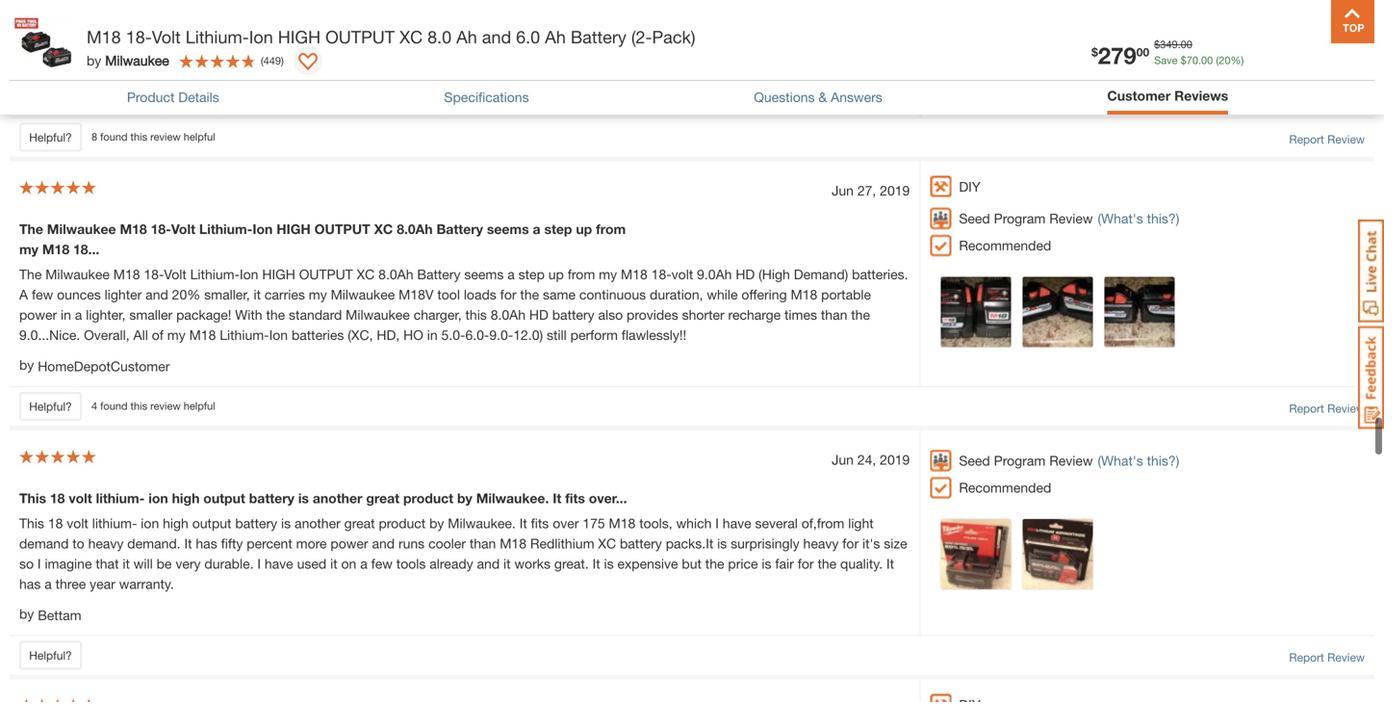 Task type: vqa. For each thing, say whether or not it's contained in the screenshot.
HomeDepotCustomer
yes



Task type: describe. For each thing, give the bounding box(es) containing it.
flawlessly!!
[[622, 323, 687, 339]]

2 horizontal spatial i
[[716, 511, 719, 527]]

5.0-
[[442, 323, 466, 339]]

8.0
[[428, 26, 452, 47]]

the right but
[[706, 552, 725, 568]]

expensive
[[618, 552, 678, 568]]

smaller,
[[204, 283, 250, 299]]

18...
[[73, 237, 99, 253]]

by bettam
[[19, 602, 81, 619]]

175
[[583, 511, 605, 527]]

works
[[515, 552, 551, 568]]

live chat image
[[1359, 220, 1385, 323]]

0 vertical spatial output
[[326, 26, 395, 47]]

0 horizontal spatial .
[[1178, 38, 1181, 51]]

0 vertical spatial 8.0ah
[[397, 217, 433, 233]]

0 vertical spatial another
[[313, 486, 363, 502]]

warranty.
[[119, 572, 174, 588]]

1 vertical spatial 18
[[48, 511, 63, 527]]

m18 18-volt lithium-ion high output xc 8.0 ah and 6.0 ah battery (2-pack)
[[87, 26, 696, 47]]

lighter
[[105, 283, 142, 299]]

power inside this 18 volt lithium- ion high output battery is another great product by milwaukee. it fits over... this 18 volt lithium- ion high output battery is another great product by milwaukee. it fits over 175 m18 tools, which i have several of,from light demand to heavy demand. it has fifty percent more power and runs cooler than m18 redlithium xc battery packs.it is surprisingly heavy for it's size so i imagine that it will be very durable. i have used it on a few tools already and it works great. it is expensive but the price is fair for the quality. it has a three year warranty.
[[331, 532, 368, 547]]

1 vertical spatial output
[[315, 217, 370, 233]]

homedepotcustomer
[[38, 354, 170, 370]]

helpful? button for 8
[[19, 119, 82, 148]]

batteries
[[292, 323, 344, 339]]

0 vertical spatial battery
[[571, 26, 627, 47]]

1 vertical spatial 8.0ah
[[379, 263, 414, 278]]

0 horizontal spatial have
[[265, 552, 293, 568]]

70
[[1187, 54, 1199, 66]]

0 vertical spatial milwaukee.
[[476, 486, 549, 502]]

9.0-
[[490, 323, 514, 339]]

found for 8
[[100, 127, 128, 139]]

2 ah from the left
[[545, 26, 566, 47]]

power inside the milwaukee m18 18-volt lithium-ion high output xc 8.0ah battery seems a step up from my m18 18... the milwaukee m18 18-volt lithium-ion high output xc 8.0ah battery seems a step up from my m18 18-volt 9.0ah hd (high demand) batteries. a few ounces lighter and 20% smaller, it carries my milwaukee m18v tool loads for the same continuous duration, while offering m18 portable power in a lighter, smaller package!     with the standard milwaukee charger, this 8.0ah hd battery also provides shorter recharge times than the 9.0...nice. overall, all of my m18 lithium-ion batteries (xc, hd, ho in 5.0-6.0-9.0-12.0) still perform flawlessly!!
[[19, 303, 57, 319]]

2 horizontal spatial $
[[1181, 54, 1187, 66]]

standard
[[289, 303, 342, 319]]

product
[[127, 89, 175, 105]]

by for by milwaukee
[[87, 52, 101, 68]]

1 vertical spatial from
[[568, 263, 595, 278]]

&
[[819, 89, 827, 105]]

a
[[19, 283, 28, 299]]

%)
[[1231, 54, 1244, 66]]

already
[[430, 552, 473, 568]]

1 vertical spatial ion
[[141, 511, 159, 527]]

1 horizontal spatial from
[[596, 217, 626, 233]]

quality.
[[841, 552, 883, 568]]

the milwaukee m18 18-volt lithium-ion high output xc 8.0ah battery seems a step up from my m18 18... the milwaukee m18 18-volt lithium-ion high output xc 8.0ah battery seems a step up from my m18 18-volt 9.0ah hd (high demand) batteries. a few ounces lighter and 20% smaller, it carries my milwaukee m18v tool loads for the same continuous duration, while offering m18 portable power in a lighter, smaller package!     with the standard milwaukee charger, this 8.0ah hd battery also provides shorter recharge times than the 9.0...nice. overall, all of my m18 lithium-ion batteries (xc, hd, ho in 5.0-6.0-9.0-12.0) still perform flawlessly!!
[[19, 217, 909, 339]]

questions
[[754, 89, 815, 105]]

display image
[[298, 53, 318, 72]]

0 vertical spatial step
[[545, 217, 572, 233]]

2 vertical spatial for
[[798, 552, 814, 568]]

it left works at the bottom left of page
[[504, 552, 511, 568]]

it up the very at the bottom of page
[[184, 532, 192, 547]]

1 seed from the top
[[959, 207, 991, 223]]

2 vertical spatial volt
[[164, 263, 187, 278]]

report review for diy
[[1290, 398, 1365, 411]]

three
[[55, 572, 86, 588]]

1 this from the top
[[19, 486, 46, 502]]

my up continuous
[[599, 263, 617, 278]]

it left will at the bottom left
[[123, 552, 130, 568]]

2 vertical spatial output
[[299, 263, 353, 278]]

1 vertical spatial output
[[192, 511, 232, 527]]

by milwaukee
[[87, 52, 169, 68]]

helpful for 4 found this review helpful
[[184, 396, 215, 408]]

product image image
[[14, 10, 77, 72]]

packs.it
[[666, 532, 714, 547]]

over...
[[589, 486, 627, 502]]

of
[[152, 323, 164, 339]]

tool
[[438, 283, 460, 299]]

4
[[91, 396, 97, 408]]

1 vertical spatial product
[[379, 511, 426, 527]]

1 vertical spatial seems
[[464, 263, 504, 278]]

used
[[297, 552, 327, 568]]

reviews
[[1175, 88, 1229, 104]]

(xc,
[[348, 323, 373, 339]]

1 vertical spatial up
[[549, 263, 564, 278]]

0 vertical spatial has
[[196, 532, 217, 547]]

is right packs.it
[[718, 532, 727, 547]]

0 vertical spatial volt
[[152, 26, 181, 47]]

size
[[884, 532, 908, 547]]

recharge
[[729, 303, 781, 319]]

shorter
[[682, 303, 725, 319]]

be
[[157, 552, 172, 568]]

top button
[[1332, 0, 1375, 43]]

cooler
[[429, 532, 466, 547]]

specifications
[[444, 89, 529, 105]]

it inside the milwaukee m18 18-volt lithium-ion high output xc 8.0ah battery seems a step up from my m18 18... the milwaukee m18 18-volt lithium-ion high output xc 8.0ah battery seems a step up from my m18 18-volt 9.0ah hd (high demand) batteries. a few ounces lighter and 20% smaller, it carries my milwaukee m18v tool loads for the same continuous duration, while offering m18 portable power in a lighter, smaller package!     with the standard milwaukee charger, this 8.0ah hd battery also provides shorter recharge times than the 9.0...nice. overall, all of my m18 lithium-ion batteries (xc, hd, ho in 5.0-6.0-9.0-12.0) still perform flawlessly!!
[[254, 283, 261, 299]]

to
[[72, 532, 84, 547]]

1 (what's from the top
[[1098, 207, 1144, 223]]

very
[[176, 552, 201, 568]]

1 vertical spatial great
[[344, 511, 375, 527]]

ho
[[404, 323, 424, 339]]

0 horizontal spatial has
[[19, 572, 41, 588]]

4 found this review helpful
[[91, 396, 215, 408]]

percent
[[247, 532, 292, 547]]

0 vertical spatial output
[[203, 486, 245, 502]]

0 horizontal spatial i
[[37, 552, 41, 568]]

$ 279 00 $ 349 . 00 save $ 70 . 00 ( 20 %)
[[1092, 38, 1244, 69]]

continuous
[[580, 283, 646, 299]]

report for seed program review
[[1290, 647, 1325, 660]]

package!
[[176, 303, 231, 319]]

surprisingly
[[731, 532, 800, 547]]

( 449 )
[[261, 54, 284, 67]]

(high
[[759, 263, 790, 278]]

demand
[[19, 532, 69, 547]]

year
[[90, 572, 115, 588]]

0 vertical spatial seems
[[487, 217, 529, 233]]

0 vertical spatial high
[[278, 26, 321, 47]]

fifty
[[221, 532, 243, 547]]

0 vertical spatial high
[[172, 486, 200, 502]]

save
[[1155, 54, 1178, 66]]

report review button for diy
[[1290, 396, 1365, 413]]

2 vertical spatial battery
[[417, 263, 461, 278]]

1 vertical spatial milwaukee.
[[448, 511, 516, 527]]

1 horizontal spatial have
[[723, 511, 752, 527]]

my up the a
[[19, 237, 38, 253]]

0 horizontal spatial $
[[1092, 45, 1099, 59]]

0 vertical spatial great
[[366, 486, 400, 502]]

homedepotcustomer button
[[38, 352, 170, 373]]

24,
[[858, 448, 877, 464]]

(2-
[[632, 26, 652, 47]]

the left quality.
[[818, 552, 837, 568]]

8
[[91, 127, 97, 139]]

helpful? button for 4
[[19, 388, 82, 417]]

ion up smaller,
[[240, 263, 259, 278]]

ion up 449
[[249, 26, 273, 47]]

1 horizontal spatial $
[[1155, 38, 1161, 51]]

that
[[96, 552, 119, 568]]

1 (what's this?) link from the top
[[1098, 205, 1180, 225]]

jun 24, 2019
[[832, 448, 910, 464]]

still
[[547, 323, 567, 339]]

jun 27, 2019
[[832, 179, 910, 195]]

1 vertical spatial high
[[277, 217, 311, 233]]

ion up carries
[[253, 217, 273, 233]]

1 vertical spatial volt
[[171, 217, 195, 233]]

imagine
[[45, 552, 92, 568]]

2 (what's from the top
[[1098, 449, 1144, 465]]

lighter,
[[86, 303, 126, 319]]

bettam button
[[38, 601, 81, 621]]

customer
[[1108, 88, 1171, 104]]

0 vertical spatial hd
[[736, 263, 755, 278]]

1 horizontal spatial up
[[576, 217, 592, 233]]

is up more
[[298, 486, 309, 502]]

2 heavy from the left
[[804, 532, 839, 547]]

price
[[728, 552, 758, 568]]

2 horizontal spatial for
[[843, 532, 859, 547]]

0 vertical spatial lithium-
[[96, 486, 145, 502]]

0 vertical spatial ion
[[149, 486, 168, 502]]

hd,
[[377, 323, 400, 339]]

for inside the milwaukee m18 18-volt lithium-ion high output xc 8.0ah battery seems a step up from my m18 18... the milwaukee m18 18-volt lithium-ion high output xc 8.0ah battery seems a step up from my m18 18-volt 9.0ah hd (high demand) batteries. a few ounces lighter and 20% smaller, it carries my milwaukee m18v tool loads for the same continuous duration, while offering m18 portable power in a lighter, smaller package!     with the standard milwaukee charger, this 8.0ah hd battery also provides shorter recharge times than the 9.0...nice. overall, all of my m18 lithium-ion batteries (xc, hd, ho in 5.0-6.0-9.0-12.0) still perform flawlessly!!
[[500, 283, 517, 299]]

diy
[[959, 175, 981, 191]]

durable.
[[205, 552, 254, 568]]

2 vertical spatial volt
[[67, 511, 88, 527]]

demand.
[[127, 532, 181, 547]]

will
[[134, 552, 153, 568]]

fair
[[776, 552, 794, 568]]

1 ah from the left
[[457, 26, 477, 47]]

27,
[[858, 179, 877, 195]]

0 horizontal spatial hd
[[530, 303, 549, 319]]

( inside the $ 279 00 $ 349 . 00 save $ 70 . 00 ( 20 %)
[[1217, 54, 1219, 66]]

and right already
[[477, 552, 500, 568]]

1 horizontal spatial fits
[[565, 486, 585, 502]]

ounces
[[57, 283, 101, 299]]

1 vertical spatial high
[[163, 511, 189, 527]]



Task type: locate. For each thing, give the bounding box(es) containing it.
has down the so
[[19, 572, 41, 588]]

1 horizontal spatial .
[[1199, 54, 1202, 66]]

3 helpful? from the top
[[29, 645, 72, 658]]

great
[[366, 486, 400, 502], [344, 511, 375, 527]]

heavy up that
[[88, 532, 124, 547]]

1 vertical spatial lithium-
[[92, 511, 137, 527]]

milwaukee. up redlithium
[[476, 486, 549, 502]]

1 vertical spatial have
[[265, 552, 293, 568]]

more
[[296, 532, 327, 547]]

review down product details
[[150, 127, 181, 139]]

and up smaller
[[146, 283, 168, 299]]

it right 'great.'
[[593, 552, 601, 568]]

helpful for 8 found this review helpful
[[184, 127, 215, 139]]

in
[[61, 303, 71, 319], [427, 323, 438, 339]]

found right 8
[[100, 127, 128, 139]]

0 vertical spatial 18
[[50, 486, 65, 502]]

1 vertical spatial report review
[[1290, 398, 1365, 411]]

0 vertical spatial seed
[[959, 207, 991, 223]]

2 this from the top
[[19, 511, 44, 527]]

2 report review from the top
[[1290, 398, 1365, 411]]

by inside by homedepotcustomer
[[19, 353, 34, 369]]

1 horizontal spatial 00
[[1181, 38, 1193, 51]]

2 the from the top
[[19, 263, 42, 278]]

1 (what's this?) from the top
[[1098, 207, 1180, 223]]

1 horizontal spatial in
[[427, 323, 438, 339]]

the
[[520, 283, 539, 299], [266, 303, 285, 319], [852, 303, 871, 319], [706, 552, 725, 568], [818, 552, 837, 568]]

2 helpful from the top
[[184, 396, 215, 408]]

review for 4 found this review helpful
[[150, 396, 181, 408]]

found right 4 on the left bottom of the page
[[100, 396, 128, 408]]

milwaukee.
[[476, 486, 549, 502], [448, 511, 516, 527]]

it up over
[[553, 486, 562, 502]]

review
[[1328, 129, 1365, 142], [1050, 207, 1093, 223], [1328, 398, 1365, 411], [1050, 449, 1093, 465], [1328, 647, 1365, 660]]

0 vertical spatial this?)
[[1148, 207, 1180, 223]]

details
[[178, 89, 219, 105]]

1 report review button from the top
[[1290, 127, 1365, 144]]

1 horizontal spatial hd
[[736, 263, 755, 278]]

1 the from the top
[[19, 217, 43, 233]]

2 seed program review from the top
[[959, 449, 1093, 465]]

1 vertical spatial report
[[1290, 398, 1325, 411]]

by for by bettam
[[19, 602, 34, 618]]

0 horizontal spatial fits
[[531, 511, 549, 527]]

2 vertical spatial report
[[1290, 647, 1325, 660]]

is up percent
[[281, 511, 291, 527]]

0 vertical spatial product
[[403, 486, 454, 502]]

2 report review button from the top
[[1290, 396, 1365, 413]]

20
[[1219, 54, 1231, 66]]

0 vertical spatial report
[[1290, 129, 1325, 142]]

2 ( from the left
[[261, 54, 264, 67]]

this
[[19, 486, 46, 502], [19, 511, 44, 527]]

2 vertical spatial report review
[[1290, 647, 1365, 660]]

00 right the 70
[[1202, 54, 1214, 66]]

1 vertical spatial another
[[295, 511, 341, 527]]

product
[[403, 486, 454, 502], [379, 511, 426, 527]]

heavy down of,from
[[804, 532, 839, 547]]

jun for jun 24, 2019
[[832, 448, 854, 464]]

0 vertical spatial (what's this?) link
[[1098, 205, 1180, 225]]

1 horizontal spatial power
[[331, 532, 368, 547]]

product details
[[127, 89, 219, 105]]

1 report from the top
[[1290, 129, 1325, 142]]

than down portable
[[821, 303, 848, 319]]

great up runs
[[366, 486, 400, 502]]

carries
[[265, 283, 305, 299]]

step
[[545, 217, 572, 233], [519, 263, 545, 278]]

2019 for jun 27, 2019
[[880, 179, 910, 195]]

( left %)
[[1217, 54, 1219, 66]]

0 vertical spatial (what's this?)
[[1098, 207, 1180, 223]]

report review
[[1290, 129, 1365, 142], [1290, 398, 1365, 411], [1290, 647, 1365, 660]]

0 vertical spatial for
[[500, 283, 517, 299]]

i
[[716, 511, 719, 527], [37, 552, 41, 568], [257, 552, 261, 568]]

report review button
[[1290, 127, 1365, 144], [1290, 396, 1365, 413], [1290, 645, 1365, 662]]

few inside this 18 volt lithium- ion high output battery is another great product by milwaukee. it fits over... this 18 volt lithium- ion high output battery is another great product by milwaukee. it fits over 175 m18 tools, which i have several of,from light demand to heavy demand. it has fifty percent more power and runs cooler than m18 redlithium xc battery packs.it is surprisingly heavy for it's size so i imagine that it will be very durable. i have used it on a few tools already and it works great. it is expensive but the price is fair for the quality. it has a three year warranty.
[[371, 552, 393, 568]]

6.0
[[516, 26, 540, 47]]

review
[[150, 127, 181, 139], [150, 396, 181, 408]]

1 this?) from the top
[[1148, 207, 1180, 223]]

the left same at the top left of the page
[[520, 283, 539, 299]]

report review for seed program review
[[1290, 647, 1365, 660]]

1 vertical spatial helpful?
[[29, 396, 72, 409]]

recommended
[[959, 234, 1052, 250], [959, 476, 1052, 492]]

8 found this review helpful
[[91, 127, 215, 139]]

have down percent
[[265, 552, 293, 568]]

recommended for seed program review
[[959, 476, 1052, 492]]

report
[[1290, 129, 1325, 142], [1290, 398, 1325, 411], [1290, 647, 1325, 660]]

for left it's
[[843, 532, 859, 547]]

1 2019 from the top
[[880, 179, 910, 195]]

jun left 24,
[[832, 448, 854, 464]]

1 heavy from the left
[[88, 532, 124, 547]]

0 vertical spatial this
[[19, 486, 46, 502]]

all
[[133, 323, 148, 339]]

1 horizontal spatial heavy
[[804, 532, 839, 547]]

battery inside the milwaukee m18 18-volt lithium-ion high output xc 8.0ah battery seems a step up from my m18 18... the milwaukee m18 18-volt lithium-ion high output xc 8.0ah battery seems a step up from my m18 18-volt 9.0ah hd (high demand) batteries. a few ounces lighter and 20% smaller, it carries my milwaukee m18v tool loads for the same continuous duration, while offering m18 portable power in a lighter, smaller package!     with the standard milwaukee charger, this 8.0ah hd battery also provides shorter recharge times than the 9.0...nice. overall, all of my m18 lithium-ion batteries (xc, hd, ho in 5.0-6.0-9.0-12.0) still perform flawlessly!!
[[553, 303, 595, 319]]

pack)
[[652, 26, 696, 47]]

and inside the milwaukee m18 18-volt lithium-ion high output xc 8.0ah battery seems a step up from my m18 18... the milwaukee m18 18-volt lithium-ion high output xc 8.0ah battery seems a step up from my m18 18-volt 9.0ah hd (high demand) batteries. a few ounces lighter and 20% smaller, it carries my milwaukee m18v tool loads for the same continuous duration, while offering m18 portable power in a lighter, smaller package!     with the standard milwaukee charger, this 8.0ah hd battery also provides shorter recharge times than the 9.0...nice. overall, all of my m18 lithium-ion batteries (xc, hd, ho in 5.0-6.0-9.0-12.0) still perform flawlessly!!
[[146, 283, 168, 299]]

0 horizontal spatial power
[[19, 303, 57, 319]]

several
[[755, 511, 798, 527]]

1 review from the top
[[150, 127, 181, 139]]

milwaukee up 18...
[[47, 217, 116, 233]]

2 jun from the top
[[832, 448, 854, 464]]

2 vertical spatial report review button
[[1290, 645, 1365, 662]]

also
[[598, 303, 623, 319]]

output
[[326, 26, 395, 47], [315, 217, 370, 233], [299, 263, 353, 278]]

than right cooler
[[470, 532, 496, 547]]

in right the ho
[[427, 323, 438, 339]]

)
[[281, 54, 284, 67]]

up
[[576, 217, 592, 233], [549, 263, 564, 278]]

8.0ah
[[397, 217, 433, 233], [379, 263, 414, 278], [491, 303, 526, 319]]

0 vertical spatial helpful?
[[29, 127, 72, 140]]

$ up save
[[1155, 38, 1161, 51]]

this up 6.0-
[[466, 303, 487, 319]]

1 vertical spatial .
[[1199, 54, 1202, 66]]

2 (what's this?) from the top
[[1098, 449, 1180, 465]]

0 horizontal spatial heavy
[[88, 532, 124, 547]]

smaller
[[129, 303, 173, 319]]

heavy
[[88, 532, 124, 547], [804, 532, 839, 547]]

0 vertical spatial in
[[61, 303, 71, 319]]

than inside the milwaukee m18 18-volt lithium-ion high output xc 8.0ah battery seems a step up from my m18 18... the milwaukee m18 18-volt lithium-ion high output xc 8.0ah battery seems a step up from my m18 18-volt 9.0ah hd (high demand) batteries. a few ounces lighter and 20% smaller, it carries my milwaukee m18v tool loads for the same continuous duration, while offering m18 portable power in a lighter, smaller package!     with the standard milwaukee charger, this 8.0ah hd battery also provides shorter recharge times than the 9.0...nice. overall, all of my m18 lithium-ion batteries (xc, hd, ho in 5.0-6.0-9.0-12.0) still perform flawlessly!!
[[821, 303, 848, 319]]

than inside this 18 volt lithium- ion high output battery is another great product by milwaukee. it fits over... this 18 volt lithium- ion high output battery is another great product by milwaukee. it fits over 175 m18 tools, which i have several of,from light demand to heavy demand. it has fifty percent more power and runs cooler than m18 redlithium xc battery packs.it is surprisingly heavy for it's size so i imagine that it will be very durable. i have used it on a few tools already and it works great. it is expensive but the price is fair for the quality. it has a three year warranty.
[[470, 532, 496, 547]]

0 vertical spatial .
[[1178, 38, 1181, 51]]

2 found from the top
[[100, 396, 128, 408]]

1 vertical spatial fits
[[531, 511, 549, 527]]

$ right save
[[1181, 54, 1187, 66]]

0 horizontal spatial few
[[32, 283, 53, 299]]

1 helpful? from the top
[[29, 127, 72, 140]]

volt
[[152, 26, 181, 47], [171, 217, 195, 233], [164, 263, 187, 278]]

0 horizontal spatial in
[[61, 303, 71, 319]]

1 program from the top
[[994, 207, 1046, 223]]

by homedepotcustomer
[[19, 353, 170, 370]]

helpful down package!
[[184, 396, 215, 408]]

1 horizontal spatial for
[[798, 552, 814, 568]]

few right the a
[[32, 283, 53, 299]]

review for 8 found this review helpful
[[150, 127, 181, 139]]

fits left over
[[531, 511, 549, 527]]

xc
[[400, 26, 423, 47], [374, 217, 393, 233], [357, 263, 375, 278], [598, 532, 616, 547]]

review right 4 on the left bottom of the page
[[150, 396, 181, 408]]

3 report from the top
[[1290, 647, 1325, 660]]

1 vertical spatial battery
[[437, 217, 483, 233]]

with
[[235, 303, 262, 319]]

ah right 6.0
[[545, 26, 566, 47]]

helpful? left 8
[[29, 127, 72, 140]]

1 vertical spatial this
[[19, 511, 44, 527]]

(what's
[[1098, 207, 1144, 223], [1098, 449, 1144, 465]]

1 seed program review from the top
[[959, 207, 1093, 223]]

by for by homedepotcustomer
[[19, 353, 34, 369]]

0 vertical spatial report review
[[1290, 129, 1365, 142]]

lithium- up demand.
[[96, 486, 145, 502]]

milwaukee up the product
[[105, 52, 169, 68]]

report for diy
[[1290, 398, 1325, 411]]

this inside the milwaukee m18 18-volt lithium-ion high output xc 8.0ah battery seems a step up from my m18 18... the milwaukee m18 18-volt lithium-ion high output xc 8.0ah battery seems a step up from my m18 18-volt 9.0ah hd (high demand) batteries. a few ounces lighter and 20% smaller, it carries my milwaukee m18v tool loads for the same continuous duration, while offering m18 portable power in a lighter, smaller package!     with the standard milwaukee charger, this 8.0ah hd battery also provides shorter recharge times than the 9.0...nice. overall, all of my m18 lithium-ion batteries (xc, hd, ho in 5.0-6.0-9.0-12.0) still perform flawlessly!!
[[466, 303, 487, 319]]

fits up over
[[565, 486, 585, 502]]

lithium- up that
[[92, 511, 137, 527]]

2 review from the top
[[150, 396, 181, 408]]

1 vertical spatial seed program review
[[959, 449, 1093, 465]]

12.0)
[[514, 323, 543, 339]]

0 vertical spatial than
[[821, 303, 848, 319]]

279
[[1099, 41, 1137, 69]]

00 left save
[[1137, 45, 1150, 59]]

1 ( from the left
[[1217, 54, 1219, 66]]

it down size
[[887, 552, 895, 568]]

is left fair
[[762, 552, 772, 568]]

up up same at the top left of the page
[[549, 263, 564, 278]]

xc inside this 18 volt lithium- ion high output battery is another great product by milwaukee. it fits over... this 18 volt lithium- ion high output battery is another great product by milwaukee. it fits over 175 m18 tools, which i have several of,from light demand to heavy demand. it has fifty percent more power and runs cooler than m18 redlithium xc battery packs.it is surprisingly heavy for it's size so i imagine that it will be very durable. i have used it on a few tools already and it works great. it is expensive but the price is fair for the quality. it has a three year warranty.
[[598, 532, 616, 547]]

have up surprisingly on the bottom right of the page
[[723, 511, 752, 527]]

milwaukee up hd,
[[346, 303, 410, 319]]

2 (what's this?) link from the top
[[1098, 447, 1180, 467]]

1 jun from the top
[[832, 179, 854, 195]]

ah
[[457, 26, 477, 47], [545, 26, 566, 47]]

1 recommended from the top
[[959, 234, 1052, 250]]

1 horizontal spatial than
[[821, 303, 848, 319]]

i right the so
[[37, 552, 41, 568]]

provides
[[627, 303, 679, 319]]

$ left save
[[1092, 45, 1099, 59]]

by inside the by bettam
[[19, 602, 34, 618]]

duration,
[[650, 283, 703, 299]]

2 seed from the top
[[959, 449, 991, 465]]

bettam
[[38, 603, 81, 619]]

i down percent
[[257, 552, 261, 568]]

portable
[[822, 283, 872, 299]]

helpful? down the by bettam on the left bottom of page
[[29, 645, 72, 658]]

(
[[1217, 54, 1219, 66], [261, 54, 264, 67]]

2 vertical spatial high
[[262, 263, 295, 278]]

00 up the 70
[[1181, 38, 1193, 51]]

great.
[[555, 552, 589, 568]]

for right loads
[[500, 283, 517, 299]]

2 program from the top
[[994, 449, 1046, 465]]

perform
[[571, 323, 618, 339]]

0 vertical spatial review
[[150, 127, 181, 139]]

jun for jun 27, 2019
[[832, 179, 854, 195]]

2 helpful? button from the top
[[19, 388, 82, 417]]

helpful? button left 4 on the left bottom of the page
[[19, 388, 82, 417]]

helpful? for 8 found this review helpful
[[29, 127, 72, 140]]

this for 8 found this review helpful
[[131, 127, 147, 139]]

0 vertical spatial 2019
[[880, 179, 910, 195]]

2 vertical spatial this
[[131, 396, 147, 408]]

2 report from the top
[[1290, 398, 1325, 411]]

hd up 12.0)
[[530, 303, 549, 319]]

0 vertical spatial the
[[19, 217, 43, 233]]

2019 for jun 24, 2019
[[880, 448, 910, 464]]

2 vertical spatial 8.0ah
[[491, 303, 526, 319]]

2 helpful? from the top
[[29, 396, 72, 409]]

the down carries
[[266, 303, 285, 319]]

batteries.
[[852, 263, 909, 278]]

my up standard
[[309, 283, 327, 299]]

2 horizontal spatial 00
[[1202, 54, 1214, 66]]

1 vertical spatial volt
[[69, 486, 92, 502]]

349
[[1161, 38, 1178, 51]]

ion left batteries
[[269, 323, 288, 339]]

2 vertical spatial helpful? button
[[19, 637, 82, 666]]

demand)
[[794, 263, 849, 278]]

hd up offering
[[736, 263, 755, 278]]

0 horizontal spatial 00
[[1137, 45, 1150, 59]]

0 vertical spatial found
[[100, 127, 128, 139]]

1 report review from the top
[[1290, 129, 1365, 142]]

volt inside the milwaukee m18 18-volt lithium-ion high output xc 8.0ah battery seems a step up from my m18 18... the milwaukee m18 18-volt lithium-ion high output xc 8.0ah battery seems a step up from my m18 18-volt 9.0ah hd (high demand) batteries. a few ounces lighter and 20% smaller, it carries my milwaukee m18v tool loads for the same continuous duration, while offering m18 portable power in a lighter, smaller package!     with the standard milwaukee charger, this 8.0ah hd battery also provides shorter recharge times than the 9.0...nice. overall, all of my m18 lithium-ion batteries (xc, hd, ho in 5.0-6.0-9.0-12.0) still perform flawlessly!!
[[672, 263, 694, 278]]

milwaukee up 'ounces'
[[45, 263, 110, 278]]

from up same at the top left of the page
[[568, 263, 595, 278]]

milwaukee up (xc, on the left
[[331, 283, 395, 299]]

1 found from the top
[[100, 127, 128, 139]]

report review button for seed program review
[[1290, 645, 1365, 662]]

helpful? for 4 found this review helpful
[[29, 396, 72, 409]]

0 vertical spatial this
[[131, 127, 147, 139]]

than
[[821, 303, 848, 319], [470, 532, 496, 547]]

i right "which"
[[716, 511, 719, 527]]

it's
[[863, 532, 881, 547]]

1 vertical spatial jun
[[832, 448, 854, 464]]

seed program review
[[959, 207, 1093, 223], [959, 449, 1093, 465]]

is right 'great.'
[[604, 552, 614, 568]]

1 vertical spatial found
[[100, 396, 128, 408]]

milwaukee. up cooler
[[448, 511, 516, 527]]

from up continuous
[[596, 217, 626, 233]]

this for 4 found this review helpful
[[131, 396, 147, 408]]

0 vertical spatial report review button
[[1290, 127, 1365, 144]]

recommended for diy
[[959, 234, 1052, 250]]

it up with on the top left of the page
[[254, 283, 261, 299]]

and left 6.0
[[482, 26, 511, 47]]

it up works at the bottom left of page
[[520, 511, 527, 527]]

power up on
[[331, 532, 368, 547]]

jun
[[832, 179, 854, 195], [832, 448, 854, 464]]

1 horizontal spatial i
[[257, 552, 261, 568]]

volt
[[672, 263, 694, 278], [69, 486, 92, 502], [67, 511, 88, 527]]

it left on
[[330, 552, 338, 568]]

feedback link image
[[1359, 325, 1385, 429]]

questions & answers
[[754, 89, 883, 105]]

2019 right 24,
[[880, 448, 910, 464]]

0 vertical spatial up
[[576, 217, 592, 233]]

3 report review button from the top
[[1290, 645, 1365, 662]]

is
[[298, 486, 309, 502], [281, 511, 291, 527], [718, 532, 727, 547], [604, 552, 614, 568], [762, 552, 772, 568]]

helpful? button down the by bettam on the left bottom of page
[[19, 637, 82, 666]]

power
[[19, 303, 57, 319], [331, 532, 368, 547]]

this 18 volt lithium- ion high output battery is another great product by milwaukee. it fits over... this 18 volt lithium- ion high output battery is another great product by milwaukee. it fits over 175 m18 tools, which i have several of,from light demand to heavy demand. it has fifty percent more power and runs cooler than m18 redlithium xc battery packs.it is surprisingly heavy for it's size so i imagine that it will be very durable. i have used it on a few tools already and it works great. it is expensive but the price is fair for the quality. it has a three year warranty.
[[19, 486, 908, 588]]

this?)
[[1148, 207, 1180, 223], [1148, 449, 1180, 465]]

0 vertical spatial have
[[723, 511, 752, 527]]

m18
[[87, 26, 121, 47], [120, 217, 147, 233], [42, 237, 69, 253], [113, 263, 140, 278], [621, 263, 648, 278], [791, 283, 818, 299], [189, 323, 216, 339], [609, 511, 636, 527], [500, 532, 527, 547]]

another
[[313, 486, 363, 502], [295, 511, 341, 527]]

for
[[500, 283, 517, 299], [843, 532, 859, 547], [798, 552, 814, 568]]

ion
[[149, 486, 168, 502], [141, 511, 159, 527]]

and left runs
[[372, 532, 395, 547]]

which
[[677, 511, 712, 527]]

few
[[32, 283, 53, 299], [371, 552, 393, 568]]

product details button
[[127, 87, 219, 107], [127, 87, 219, 107]]

1 helpful from the top
[[184, 127, 215, 139]]

0 vertical spatial (what's
[[1098, 207, 1144, 223]]

1 vertical spatial few
[[371, 552, 393, 568]]

for right fair
[[798, 552, 814, 568]]

2019 right 27,
[[880, 179, 910, 195]]

over
[[553, 511, 579, 527]]

few inside the milwaukee m18 18-volt lithium-ion high output xc 8.0ah battery seems a step up from my m18 18... the milwaukee m18 18-volt lithium-ion high output xc 8.0ah battery seems a step up from my m18 18-volt 9.0ah hd (high demand) batteries. a few ounces lighter and 20% smaller, it carries my milwaukee m18v tool loads for the same continuous duration, while offering m18 portable power in a lighter, smaller package!     with the standard milwaukee charger, this 8.0ah hd battery also provides shorter recharge times than the 9.0...nice. overall, all of my m18 lithium-ion batteries (xc, hd, ho in 5.0-6.0-9.0-12.0) still perform flawlessly!!
[[32, 283, 53, 299]]

same
[[543, 283, 576, 299]]

1 horizontal spatial ah
[[545, 26, 566, 47]]

2 2019 from the top
[[880, 448, 910, 464]]

tools,
[[640, 511, 673, 527]]

in down 'ounces'
[[61, 303, 71, 319]]

1 vertical spatial (what's
[[1098, 449, 1144, 465]]

but
[[682, 552, 702, 568]]

20%
[[172, 283, 201, 299]]

1 vertical spatial hd
[[530, 303, 549, 319]]

0 vertical spatial few
[[32, 283, 53, 299]]

a
[[533, 217, 541, 233], [508, 263, 515, 278], [75, 303, 82, 319], [360, 552, 368, 568], [44, 572, 52, 588]]

helpful? left 4 on the left bottom of the page
[[29, 396, 72, 409]]

1 vertical spatial in
[[427, 323, 438, 339]]

1 vertical spatial recommended
[[959, 476, 1052, 492]]

1 horizontal spatial has
[[196, 532, 217, 547]]

has left fifty
[[196, 532, 217, 547]]

my right of
[[167, 323, 186, 339]]

3 helpful? button from the top
[[19, 637, 82, 666]]

this right 4 on the left bottom of the page
[[131, 396, 147, 408]]

1 vertical spatial than
[[470, 532, 496, 547]]

this down the product
[[131, 127, 147, 139]]

1 helpful? button from the top
[[19, 119, 82, 148]]

1 vertical spatial step
[[519, 263, 545, 278]]

9.0...nice.
[[19, 323, 80, 339]]

power up '9.0...nice.'
[[19, 303, 57, 319]]

ah right 8.0
[[457, 26, 477, 47]]

few left tools
[[371, 552, 393, 568]]

found for 4
[[100, 396, 128, 408]]

great up on
[[344, 511, 375, 527]]

0 horizontal spatial for
[[500, 283, 517, 299]]

it
[[553, 486, 562, 502], [520, 511, 527, 527], [184, 532, 192, 547], [593, 552, 601, 568], [887, 552, 895, 568]]

and
[[482, 26, 511, 47], [146, 283, 168, 299], [372, 532, 395, 547], [477, 552, 500, 568]]

up up continuous
[[576, 217, 592, 233]]

1 vertical spatial report review button
[[1290, 396, 1365, 413]]

by
[[87, 52, 101, 68], [19, 353, 34, 369], [457, 486, 473, 502], [430, 511, 444, 527], [19, 602, 34, 618]]

the down portable
[[852, 303, 871, 319]]

helpful down details
[[184, 127, 215, 139]]

jun left 27,
[[832, 179, 854, 195]]

1 vertical spatial (what's this?)
[[1098, 449, 1180, 465]]

0 vertical spatial program
[[994, 207, 1046, 223]]

3 report review from the top
[[1290, 647, 1365, 660]]

1 vertical spatial seed
[[959, 449, 991, 465]]

helpful? button left 8
[[19, 119, 82, 148]]

from
[[596, 217, 626, 233], [568, 263, 595, 278]]

customer reviews button
[[1108, 86, 1229, 110], [1108, 86, 1229, 106]]

2 this?) from the top
[[1148, 449, 1180, 465]]

( left )
[[261, 54, 264, 67]]

1 vertical spatial review
[[150, 396, 181, 408]]

2 recommended from the top
[[959, 476, 1052, 492]]

(what's this?)
[[1098, 207, 1180, 223], [1098, 449, 1180, 465]]



